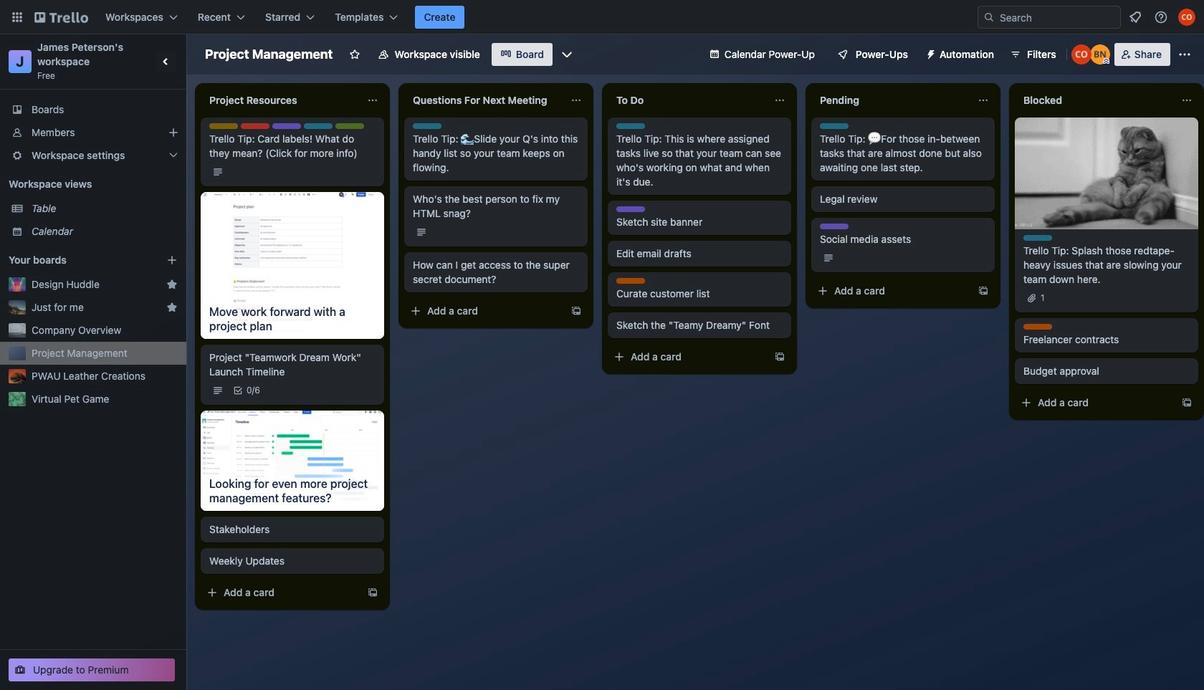 Task type: vqa. For each thing, say whether or not it's contained in the screenshot.
The A to the middle
no



Task type: describe. For each thing, give the bounding box(es) containing it.
0 horizontal spatial christina overa (christinaovera) image
[[1071, 44, 1091, 65]]

1 starred icon image from the top
[[166, 279, 178, 290]]

christina overa (christinaovera) image inside primary element
[[1178, 9, 1195, 26]]

open information menu image
[[1154, 10, 1168, 24]]

search image
[[983, 11, 995, 23]]

2 horizontal spatial create from template… image
[[774, 351, 786, 363]]

0 vertical spatial create from template… image
[[571, 305, 582, 317]]

1 vertical spatial color: purple, title: "design team" element
[[616, 206, 645, 212]]

workspace navigation collapse icon image
[[156, 52, 176, 72]]

1 horizontal spatial create from template… image
[[1181, 397, 1193, 409]]

0 notifications image
[[1127, 9, 1144, 26]]

0 vertical spatial create from template… image
[[978, 285, 989, 297]]

ben nelson (bennelson96) image
[[1090, 44, 1110, 65]]

color: red, title: "priority" element
[[241, 123, 269, 129]]

your boards with 6 items element
[[9, 252, 145, 269]]



Task type: locate. For each thing, give the bounding box(es) containing it.
this member is an admin of this board. image
[[1103, 58, 1109, 65]]

0 horizontal spatial create from template… image
[[367, 587, 378, 598]]

add board image
[[166, 254, 178, 266]]

0 vertical spatial starred icon image
[[166, 279, 178, 290]]

Board name text field
[[198, 43, 340, 66]]

christina overa (christinaovera) image
[[1178, 9, 1195, 26], [1071, 44, 1091, 65]]

color: purple, title: "design team" element
[[272, 123, 301, 129], [616, 206, 645, 212], [820, 224, 849, 229]]

0 horizontal spatial color: purple, title: "design team" element
[[272, 123, 301, 129]]

1 vertical spatial color: orange, title: "one more step" element
[[1023, 324, 1052, 330]]

1 horizontal spatial color: orange, title: "one more step" element
[[1023, 324, 1052, 330]]

0 vertical spatial color: purple, title: "design team" element
[[272, 123, 301, 129]]

1 vertical spatial christina overa (christinaovera) image
[[1071, 44, 1091, 65]]

1 vertical spatial create from template… image
[[1181, 397, 1193, 409]]

create from template… image
[[978, 285, 989, 297], [1181, 397, 1193, 409]]

primary element
[[0, 0, 1204, 34]]

2 vertical spatial color: purple, title: "design team" element
[[820, 224, 849, 229]]

0 horizontal spatial color: orange, title: "one more step" element
[[616, 278, 645, 284]]

back to home image
[[34, 6, 88, 29]]

0 vertical spatial color: orange, title: "one more step" element
[[616, 278, 645, 284]]

color: sky, title: "trello tip" element
[[304, 123, 333, 129], [413, 123, 442, 129], [616, 123, 645, 129], [820, 123, 849, 129], [1023, 235, 1052, 241]]

create from template… image
[[571, 305, 582, 317], [774, 351, 786, 363], [367, 587, 378, 598]]

0 vertical spatial christina overa (christinaovera) image
[[1178, 9, 1195, 26]]

None text field
[[201, 89, 361, 112], [404, 89, 565, 112], [608, 89, 768, 112], [811, 89, 972, 112], [1015, 89, 1175, 112], [201, 89, 361, 112], [404, 89, 565, 112], [608, 89, 768, 112], [811, 89, 972, 112], [1015, 89, 1175, 112]]

color: orange, title: "one more step" element
[[616, 278, 645, 284], [1023, 324, 1052, 330]]

starred icon image
[[166, 279, 178, 290], [166, 302, 178, 313]]

customize views image
[[560, 47, 574, 62]]

2 starred icon image from the top
[[166, 302, 178, 313]]

Search field
[[995, 7, 1120, 27]]

0 horizontal spatial create from template… image
[[978, 285, 989, 297]]

sm image
[[920, 43, 940, 63]]

christina overa (christinaovera) image right open information menu icon at the top of page
[[1178, 9, 1195, 26]]

star or unstar board image
[[349, 49, 360, 60]]

2 horizontal spatial color: purple, title: "design team" element
[[820, 224, 849, 229]]

1 horizontal spatial color: purple, title: "design team" element
[[616, 206, 645, 212]]

color: lime, title: "halp" element
[[335, 123, 364, 129]]

show menu image
[[1178, 47, 1192, 62]]

color: yellow, title: "copy request" element
[[209, 123, 238, 129]]

2 vertical spatial create from template… image
[[367, 587, 378, 598]]

1 vertical spatial starred icon image
[[166, 302, 178, 313]]

christina overa (christinaovera) image left this member is an admin of this board. image
[[1071, 44, 1091, 65]]

1 horizontal spatial christina overa (christinaovera) image
[[1178, 9, 1195, 26]]

1 vertical spatial create from template… image
[[774, 351, 786, 363]]

1 horizontal spatial create from template… image
[[571, 305, 582, 317]]



